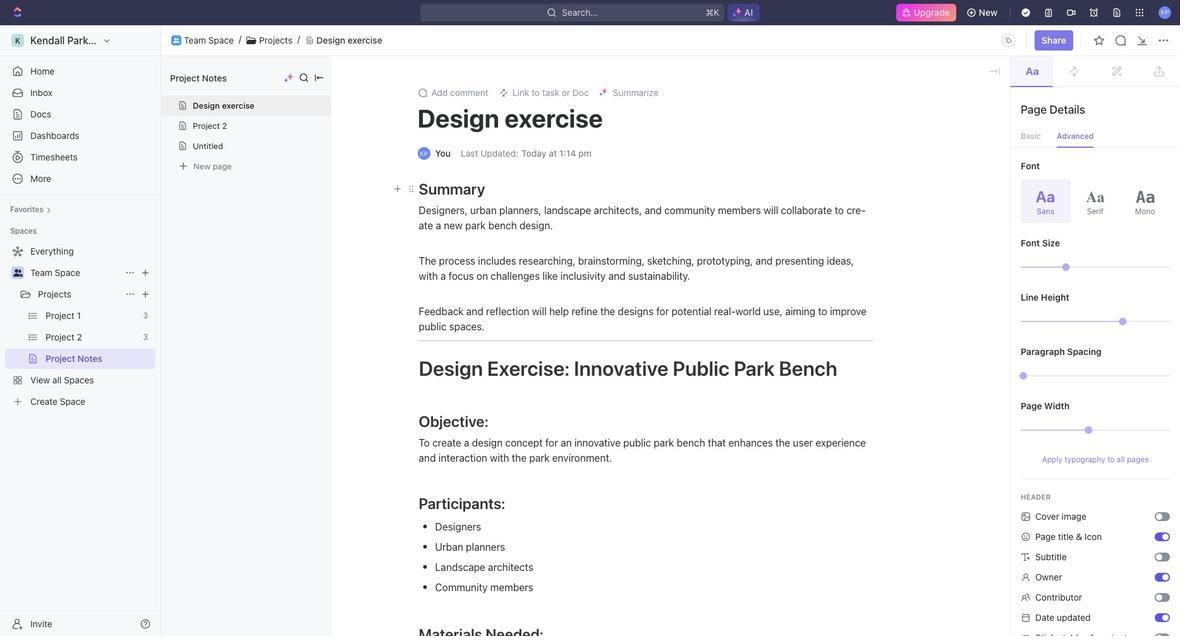 Task type: locate. For each thing, give the bounding box(es) containing it.
to left "cre"
[[835, 205, 844, 216]]

0 vertical spatial new
[[979, 7, 998, 18]]

1 vertical spatial public
[[623, 437, 651, 449]]

page for page width
[[1021, 401, 1042, 412]]

page for page title & icon
[[1035, 532, 1056, 542]]

last updated: today at 1:14 pm
[[461, 148, 592, 159]]

user
[[793, 437, 813, 449]]

favorites button
[[5, 202, 56, 217]]

1 vertical spatial projects link
[[38, 284, 120, 305]]

team space link down everything link on the top left
[[30, 263, 120, 283]]

team space
[[184, 35, 234, 45], [30, 267, 80, 278]]

will
[[764, 205, 778, 216], [532, 306, 547, 317]]

upgrade
[[914, 7, 950, 18]]

1 vertical spatial page
[[1021, 401, 1042, 412]]

a up "interaction"
[[464, 437, 469, 449]]

1 vertical spatial 3
[[143, 333, 148, 342]]

owner
[[1035, 572, 1062, 583]]

members down architects
[[490, 582, 533, 594]]

1 vertical spatial space
[[55, 267, 80, 278]]

for left an
[[545, 437, 558, 449]]

font left "size"
[[1021, 238, 1040, 248]]

inclusivity
[[561, 271, 606, 282]]

landscape
[[544, 205, 591, 216]]

0 vertical spatial team space
[[184, 35, 234, 45]]

new for new page
[[193, 161, 210, 171]]

0 horizontal spatial project notes
[[46, 353, 102, 364]]

park
[[734, 357, 775, 381]]

2 font from the top
[[1021, 238, 1040, 248]]

1 horizontal spatial all
[[1117, 455, 1125, 465]]

0 horizontal spatial team space link
[[30, 263, 120, 283]]

team space down the everything at top left
[[30, 267, 80, 278]]

1 vertical spatial kp
[[420, 150, 428, 157]]

prototyping,
[[697, 255, 753, 267]]

spaces down favorites
[[10, 226, 37, 236]]

1 vertical spatial park
[[654, 437, 674, 449]]

0 horizontal spatial spaces
[[10, 226, 37, 236]]

0 horizontal spatial new
[[193, 161, 210, 171]]

to inside designers, urban planners, landscape architects, and community members will collaborate to cre ate a new park bench design.
[[835, 205, 844, 216]]

0 vertical spatial with
[[419, 271, 438, 282]]

to right aiming
[[818, 306, 827, 317]]

2 vertical spatial park
[[529, 453, 550, 464]]

use,
[[763, 306, 783, 317]]

slider
[[1062, 264, 1070, 271], [1119, 318, 1127, 326], [1020, 372, 1027, 380], [1085, 427, 1093, 434]]

create
[[30, 396, 57, 407]]

to right typography
[[1108, 455, 1115, 465]]

and up spaces.
[[466, 306, 483, 317]]

tree
[[5, 241, 156, 412]]

for right designs
[[656, 306, 669, 317]]

0 vertical spatial a
[[436, 220, 441, 231]]

1 horizontal spatial will
[[764, 205, 778, 216]]

0 vertical spatial space
[[208, 35, 234, 45]]

sketching,
[[647, 255, 694, 267]]

1 font from the top
[[1021, 161, 1040, 171]]

park down urban
[[465, 220, 486, 231]]

1 horizontal spatial new
[[979, 7, 998, 18]]

focus
[[449, 271, 474, 282]]

team space link for user group icon on the top of the page
[[30, 263, 120, 283]]

1 horizontal spatial bench
[[677, 437, 705, 449]]

tree containing everything
[[5, 241, 156, 412]]

1 vertical spatial project notes
[[46, 353, 102, 364]]

will left collaborate
[[764, 205, 778, 216]]

and down to
[[419, 453, 436, 464]]

space
[[208, 35, 234, 45], [55, 267, 80, 278], [60, 396, 85, 407]]

team space inside team space link
[[30, 267, 80, 278]]

project for the project 1 link
[[46, 310, 74, 321]]

0 vertical spatial members
[[718, 205, 761, 216]]

reflection
[[486, 306, 529, 317]]

0 vertical spatial notes
[[202, 72, 227, 83]]

untitled
[[193, 141, 223, 151]]

1 vertical spatial with
[[490, 453, 509, 464]]

new right upgrade
[[979, 7, 998, 18]]

3 up project notes link
[[143, 333, 148, 342]]

an
[[561, 437, 572, 449]]

page
[[1021, 103, 1047, 116], [1021, 401, 1042, 412], [1035, 532, 1056, 542]]

members inside designers, urban planners, landscape architects, and community members will collaborate to cre ate a new park bench design.
[[718, 205, 761, 216]]

1 vertical spatial projects
[[38, 289, 71, 300]]

a left focus
[[441, 271, 446, 282]]

add comment
[[431, 87, 488, 98]]

to right link
[[532, 87, 540, 98]]

public inside feedback and reflection will help refine the designs for potential real-world use, aiming to improve public spaces.
[[419, 321, 447, 333]]

the process includes researching, brainstorming, sketching, prototyping, and presenting ideas, with a focus on challenges like inclusivity and sustainability.
[[419, 255, 857, 282]]

bench inside designers, urban planners, landscape architects, and community members will collaborate to cre ate a new park bench design.
[[488, 220, 517, 231]]

1 vertical spatial team space
[[30, 267, 80, 278]]

new
[[444, 220, 463, 231]]

0 vertical spatial team
[[184, 35, 206, 45]]

bench left that
[[677, 437, 705, 449]]

1 horizontal spatial 2
[[222, 121, 227, 131]]

project 2
[[193, 121, 227, 131], [46, 332, 82, 343]]

with down design
[[490, 453, 509, 464]]

space down view all spaces link
[[60, 396, 85, 407]]

members right community
[[718, 205, 761, 216]]

and down the brainstorming,
[[608, 271, 626, 282]]

the down concept on the bottom
[[512, 453, 527, 464]]

all left pages
[[1117, 455, 1125, 465]]

project up untitled
[[193, 121, 220, 131]]

home
[[30, 66, 55, 76]]

park
[[465, 220, 486, 231], [654, 437, 674, 449], [529, 453, 550, 464]]

0 vertical spatial public
[[419, 321, 447, 333]]

1 vertical spatial notes
[[78, 353, 102, 364]]

project 2 inside 'project 2' link
[[46, 332, 82, 343]]

space for user group image's team space link
[[208, 35, 234, 45]]

help
[[549, 306, 569, 317]]

0 horizontal spatial park
[[465, 220, 486, 231]]

at
[[549, 148, 557, 159]]

0 vertical spatial projects link
[[259, 35, 292, 46]]

page down cover
[[1035, 532, 1056, 542]]

1 horizontal spatial projects link
[[259, 35, 292, 46]]

1 horizontal spatial notes
[[202, 72, 227, 83]]

0 horizontal spatial the
[[512, 453, 527, 464]]

planners
[[466, 542, 505, 553]]

project 2 down project 1
[[46, 332, 82, 343]]

2 vertical spatial page
[[1035, 532, 1056, 542]]

ai button
[[728, 4, 760, 21]]

1 horizontal spatial public
[[623, 437, 651, 449]]

width
[[1044, 401, 1070, 412]]

real-
[[714, 306, 736, 317]]

2
[[222, 121, 227, 131], [77, 332, 82, 343]]

space down everything link on the top left
[[55, 267, 80, 278]]

planners,
[[499, 205, 542, 216]]

2 3 from the top
[[143, 333, 148, 342]]

and inside designers, urban planners, landscape architects, and community members will collaborate to cre ate a new park bench design.
[[645, 205, 662, 216]]

1 horizontal spatial park
[[529, 453, 550, 464]]

a inside designers, urban planners, landscape architects, and community members will collaborate to cre ate a new park bench design.
[[436, 220, 441, 231]]

team space for user group icon on the top of the page's team space link
[[30, 267, 80, 278]]

1 vertical spatial members
[[490, 582, 533, 594]]

contributor
[[1035, 592, 1082, 603]]

team right user group image
[[184, 35, 206, 45]]

will inside feedback and reflection will help refine the designs for potential real-world use, aiming to improve public spaces.
[[532, 306, 547, 317]]

share
[[1042, 35, 1066, 46]]

project 2 up untitled
[[193, 121, 227, 131]]

ate
[[419, 205, 866, 231]]

team space link right user group image
[[184, 35, 234, 46]]

space right user group image
[[208, 35, 234, 45]]

design.
[[520, 220, 553, 231]]

2 up untitled
[[222, 121, 227, 131]]

park down concept on the bottom
[[529, 453, 550, 464]]

0 vertical spatial all
[[52, 375, 61, 386]]

page up basic
[[1021, 103, 1047, 116]]

page left width
[[1021, 401, 1042, 412]]

landscape
[[435, 562, 485, 573]]

park left that
[[654, 437, 674, 449]]

public down the feedback
[[419, 321, 447, 333]]

to create a design concept for an innovative public park bench that enhances the user experience and interaction with the park environment.
[[419, 437, 869, 464]]

world
[[736, 306, 761, 317]]

0 horizontal spatial all
[[52, 375, 61, 386]]

3 right the project 1 link
[[143, 311, 148, 321]]

line
[[1021, 292, 1039, 303]]

urban
[[435, 542, 463, 553]]

spacing
[[1067, 346, 1102, 357]]

0 horizontal spatial bench
[[488, 220, 517, 231]]

and inside to create a design concept for an innovative public park bench that enhances the user experience and interaction with the park environment.
[[419, 453, 436, 464]]

create space
[[30, 396, 85, 407]]

0 horizontal spatial project 2
[[46, 332, 82, 343]]

project left "1"
[[46, 310, 74, 321]]

project notes up view all spaces link
[[46, 353, 102, 364]]

1 horizontal spatial for
[[656, 306, 669, 317]]

2 vertical spatial a
[[464, 437, 469, 449]]

1 vertical spatial spaces
[[64, 375, 94, 386]]

project notes inside sidebar navigation
[[46, 353, 102, 364]]

team for user group image's team space link
[[184, 35, 206, 45]]

0 vertical spatial bench
[[488, 220, 517, 231]]

team
[[184, 35, 206, 45], [30, 267, 52, 278]]

0 horizontal spatial exercise
[[222, 101, 255, 111]]

1 horizontal spatial team space link
[[184, 35, 234, 46]]

page title & icon
[[1035, 532, 1102, 542]]

font down basic
[[1021, 161, 1040, 171]]

1 horizontal spatial with
[[490, 453, 509, 464]]

timesheets link
[[5, 147, 156, 168]]

dashboards
[[30, 130, 79, 141]]

projects link
[[259, 35, 292, 46], [38, 284, 120, 305]]

to inside dropdown button
[[532, 87, 540, 98]]

1 vertical spatial a
[[441, 271, 446, 282]]

1 vertical spatial team space link
[[30, 263, 120, 283]]

user group image
[[13, 269, 22, 277]]

1 vertical spatial team
[[30, 267, 52, 278]]

3 for 1
[[143, 311, 148, 321]]

with down the
[[419, 271, 438, 282]]

team inside tree
[[30, 267, 52, 278]]

and right architects,
[[645, 205, 662, 216]]

team space for user group image's team space link
[[184, 35, 234, 45]]

1 vertical spatial bench
[[677, 437, 705, 449]]

new inside button
[[979, 7, 998, 18]]

project up the view all spaces
[[46, 353, 75, 364]]

2 down "1"
[[77, 332, 82, 343]]

k
[[15, 36, 20, 45]]

ai
[[745, 7, 753, 18]]

0 vertical spatial park
[[465, 220, 486, 231]]

0 vertical spatial kp
[[1161, 8, 1169, 16]]

project notes down user group image
[[170, 72, 227, 83]]

0 horizontal spatial for
[[545, 437, 558, 449]]

notes inside sidebar navigation
[[78, 353, 102, 364]]

all
[[52, 375, 61, 386], [1117, 455, 1125, 465]]

2 horizontal spatial the
[[776, 437, 790, 449]]

objective:
[[419, 413, 488, 430]]

team space link for user group image
[[184, 35, 234, 46]]

0 vertical spatial for
[[656, 306, 669, 317]]

0 horizontal spatial notes
[[78, 353, 102, 364]]

all inside view all spaces link
[[52, 375, 61, 386]]

0 horizontal spatial will
[[532, 306, 547, 317]]

will left help on the top left
[[532, 306, 547, 317]]

for inside to create a design concept for an innovative public park bench that enhances the user experience and interaction with the park environment.
[[545, 437, 558, 449]]

0 horizontal spatial with
[[419, 271, 438, 282]]

project for project notes link
[[46, 353, 75, 364]]

projects inside sidebar navigation
[[38, 289, 71, 300]]

0 horizontal spatial team
[[30, 267, 52, 278]]

0 vertical spatial font
[[1021, 161, 1040, 171]]

1 vertical spatial project 2
[[46, 332, 82, 343]]

1 3 from the top
[[143, 311, 148, 321]]

1 horizontal spatial team space
[[184, 35, 234, 45]]

1 vertical spatial the
[[776, 437, 790, 449]]

new
[[979, 7, 998, 18], [193, 161, 210, 171]]

new left page
[[193, 161, 210, 171]]

project
[[170, 72, 200, 83], [193, 121, 220, 131], [46, 310, 74, 321], [46, 332, 74, 343], [46, 353, 75, 364]]

all right the view
[[52, 375, 61, 386]]

updated:
[[481, 148, 518, 159]]

public right innovative
[[623, 437, 651, 449]]

dropdown menu image
[[999, 30, 1019, 51]]

1 vertical spatial font
[[1021, 238, 1040, 248]]

0 horizontal spatial public
[[419, 321, 447, 333]]

1 horizontal spatial the
[[600, 306, 615, 317]]

user group image
[[173, 38, 180, 43]]

0 vertical spatial the
[[600, 306, 615, 317]]

project down project 1
[[46, 332, 74, 343]]

1 horizontal spatial kp
[[1161, 8, 1169, 16]]

includes
[[478, 255, 516, 267]]

and inside feedback and reflection will help refine the designs for potential real-world use, aiming to improve public spaces.
[[466, 306, 483, 317]]

park inside designers, urban planners, landscape architects, and community members will collaborate to cre ate a new park bench design.
[[465, 220, 486, 231]]

bench
[[779, 357, 838, 381]]

spaces.
[[449, 321, 485, 333]]

a left the new
[[436, 220, 441, 231]]

1 vertical spatial for
[[545, 437, 558, 449]]

0 vertical spatial page
[[1021, 103, 1047, 116]]

0 vertical spatial projects
[[259, 35, 292, 45]]

create space link
[[5, 392, 153, 412]]

0 vertical spatial will
[[764, 205, 778, 216]]

designs
[[618, 306, 654, 317]]

0 vertical spatial 3
[[143, 311, 148, 321]]

new button
[[961, 3, 1005, 23]]

innovative
[[574, 357, 669, 381]]

3 for 2
[[143, 333, 148, 342]]

page for page details
[[1021, 103, 1047, 116]]

cover image
[[1035, 511, 1087, 522]]

1 horizontal spatial members
[[718, 205, 761, 216]]

spaces up create space link
[[64, 375, 94, 386]]

1 horizontal spatial team
[[184, 35, 206, 45]]

0 vertical spatial project 2
[[193, 121, 227, 131]]

team space right user group image
[[184, 35, 234, 45]]

invite
[[30, 619, 52, 629]]

project for 'project 2' link
[[46, 332, 74, 343]]

2 horizontal spatial park
[[654, 437, 674, 449]]

team right user group icon on the top of the page
[[30, 267, 52, 278]]

0 horizontal spatial projects link
[[38, 284, 120, 305]]

the left user
[[776, 437, 790, 449]]

the right refine
[[600, 306, 615, 317]]

sidebar navigation
[[0, 25, 164, 637]]

to
[[532, 87, 540, 98], [835, 205, 844, 216], [818, 306, 827, 317], [1108, 455, 1115, 465]]

0 vertical spatial project notes
[[170, 72, 227, 83]]

updated
[[1057, 613, 1091, 623]]

bench down planners,
[[488, 220, 517, 231]]

1 vertical spatial new
[[193, 161, 210, 171]]

collaborate
[[781, 205, 832, 216]]



Task type: describe. For each thing, give the bounding box(es) containing it.
public inside to create a design concept for an innovative public park bench that enhances the user experience and interaction with the park environment.
[[623, 437, 651, 449]]

font for font size
[[1021, 238, 1040, 248]]

public
[[673, 357, 730, 381]]

2 vertical spatial the
[[512, 453, 527, 464]]

kp inside dropdown button
[[1161, 8, 1169, 16]]

0 horizontal spatial members
[[490, 582, 533, 594]]

subtitle
[[1035, 552, 1067, 563]]

and left presenting
[[756, 255, 773, 267]]

design exercise: innovative public park bench
[[419, 357, 838, 381]]

today
[[522, 148, 547, 159]]

team for user group icon on the top of the page's team space link
[[30, 267, 52, 278]]

timesheets
[[30, 152, 78, 162]]

you
[[435, 148, 451, 159]]

2 horizontal spatial exercise
[[505, 103, 603, 133]]

potential
[[672, 306, 712, 317]]

project down user group image
[[170, 72, 200, 83]]

bench inside to create a design concept for an innovative public park bench that enhances the user experience and interaction with the park environment.
[[677, 437, 705, 449]]

0 horizontal spatial design exercise
[[193, 101, 255, 111]]

to inside feedback and reflection will help refine the designs for potential real-world use, aiming to improve public spaces.
[[818, 306, 827, 317]]

font size
[[1021, 238, 1060, 248]]

community
[[664, 205, 715, 216]]

design
[[472, 437, 503, 449]]

add
[[431, 87, 448, 98]]

home link
[[5, 61, 156, 82]]

page details
[[1021, 103, 1085, 116]]

docs
[[30, 109, 51, 119]]

innovative
[[575, 437, 621, 449]]

2 horizontal spatial design exercise
[[418, 103, 603, 133]]

a inside the process includes researching, brainstorming, sketching, prototyping, and presenting ideas, with a focus on challenges like inclusivity and sustainability.
[[441, 271, 446, 282]]

designers,
[[419, 205, 468, 216]]

advanced
[[1057, 131, 1094, 141]]

kendall parks's workspace, , element
[[11, 34, 24, 47]]

for inside feedback and reflection will help refine the designs for potential real-world use, aiming to improve public spaces.
[[656, 306, 669, 317]]

space for user group icon on the top of the page's team space link
[[55, 267, 80, 278]]

summary
[[419, 180, 485, 198]]

environment.
[[552, 453, 612, 464]]

exercise:
[[487, 357, 570, 381]]

refine
[[572, 306, 598, 317]]

1 horizontal spatial project notes
[[170, 72, 227, 83]]

link
[[513, 87, 529, 98]]

comment
[[450, 87, 488, 98]]

2 inside tree
[[77, 332, 82, 343]]

parks's
[[67, 35, 102, 46]]

view
[[30, 375, 50, 386]]

workspace
[[104, 35, 156, 46]]

0 vertical spatial spaces
[[10, 226, 37, 236]]

favorites
[[10, 205, 43, 214]]

aiming
[[785, 306, 816, 317]]

1 horizontal spatial spaces
[[64, 375, 94, 386]]

size
[[1042, 238, 1060, 248]]

typography
[[1065, 455, 1105, 465]]

0 horizontal spatial kp
[[420, 150, 428, 157]]

with inside to create a design concept for an innovative public park bench that enhances the user experience and interaction with the park environment.
[[490, 453, 509, 464]]

view all spaces
[[30, 375, 94, 386]]

everything link
[[5, 241, 153, 262]]

summarize button
[[594, 84, 664, 102]]

doc
[[573, 87, 589, 98]]

ideas,
[[827, 255, 854, 267]]

1 horizontal spatial exercise
[[348, 35, 382, 45]]

view all spaces link
[[5, 370, 153, 391]]

new for new
[[979, 7, 998, 18]]

landscape architects
[[435, 562, 533, 573]]

kp button
[[1155, 3, 1175, 23]]

0 vertical spatial 2
[[222, 121, 227, 131]]

designers, urban planners, landscape architects, and community members will collaborate to cre ate a new park bench design.
[[419, 205, 866, 231]]

or
[[562, 87, 570, 98]]

mono
[[1135, 206, 1155, 216]]

kendall
[[30, 35, 65, 46]]

the inside feedback and reflection will help refine the designs for potential real-world use, aiming to improve public spaces.
[[600, 306, 615, 317]]

brainstorming,
[[578, 255, 645, 267]]

details
[[1050, 103, 1085, 116]]

⌘k
[[706, 7, 719, 18]]

1 vertical spatial all
[[1117, 455, 1125, 465]]

on
[[477, 271, 488, 282]]

line height
[[1021, 292, 1070, 303]]

header
[[1021, 493, 1051, 501]]

page width
[[1021, 401, 1070, 412]]

cre
[[847, 205, 866, 216]]

inbox
[[30, 87, 52, 98]]

like
[[543, 271, 558, 282]]

sustainability.
[[628, 271, 690, 282]]

new page
[[193, 161, 232, 171]]

project notes link
[[46, 349, 153, 369]]

link to task or doc button
[[494, 84, 594, 102]]

1 horizontal spatial project 2
[[193, 121, 227, 131]]

project 2 link
[[46, 327, 138, 348]]

a inside to create a design concept for an innovative public park bench that enhances the user experience and interaction with the park environment.
[[464, 437, 469, 449]]

basic
[[1021, 131, 1041, 141]]

tree inside sidebar navigation
[[5, 241, 156, 412]]

search...
[[562, 7, 598, 18]]

1 horizontal spatial projects
[[259, 35, 292, 45]]

paragraph
[[1021, 346, 1065, 357]]

date updated
[[1035, 613, 1091, 623]]

will inside designers, urban planners, landscape architects, and community members will collaborate to cre ate a new park bench design.
[[764, 205, 778, 216]]

upgrade link
[[896, 4, 956, 21]]

icon
[[1085, 532, 1102, 542]]

community members
[[435, 582, 533, 594]]

cover
[[1035, 511, 1059, 522]]

font for font
[[1021, 161, 1040, 171]]

with inside the process includes researching, brainstorming, sketching, prototyping, and presenting ideas, with a focus on challenges like inclusivity and sustainability.
[[419, 271, 438, 282]]

challenges
[[491, 271, 540, 282]]

summarize
[[613, 87, 658, 98]]

architects,
[[594, 205, 642, 216]]

experience
[[816, 437, 866, 449]]

serif
[[1087, 206, 1104, 216]]

pm
[[578, 148, 592, 159]]

that
[[708, 437, 726, 449]]

enhances
[[729, 437, 773, 449]]

&
[[1076, 532, 1082, 542]]

more
[[30, 173, 51, 184]]

1 horizontal spatial design exercise
[[317, 35, 382, 45]]

2 vertical spatial space
[[60, 396, 85, 407]]

feedback and reflection will help refine the designs for potential real-world use, aiming to improve public spaces.
[[419, 306, 869, 333]]

1
[[77, 310, 81, 321]]



Task type: vqa. For each thing, say whether or not it's contained in the screenshot.
dashboards 'link'
yes



